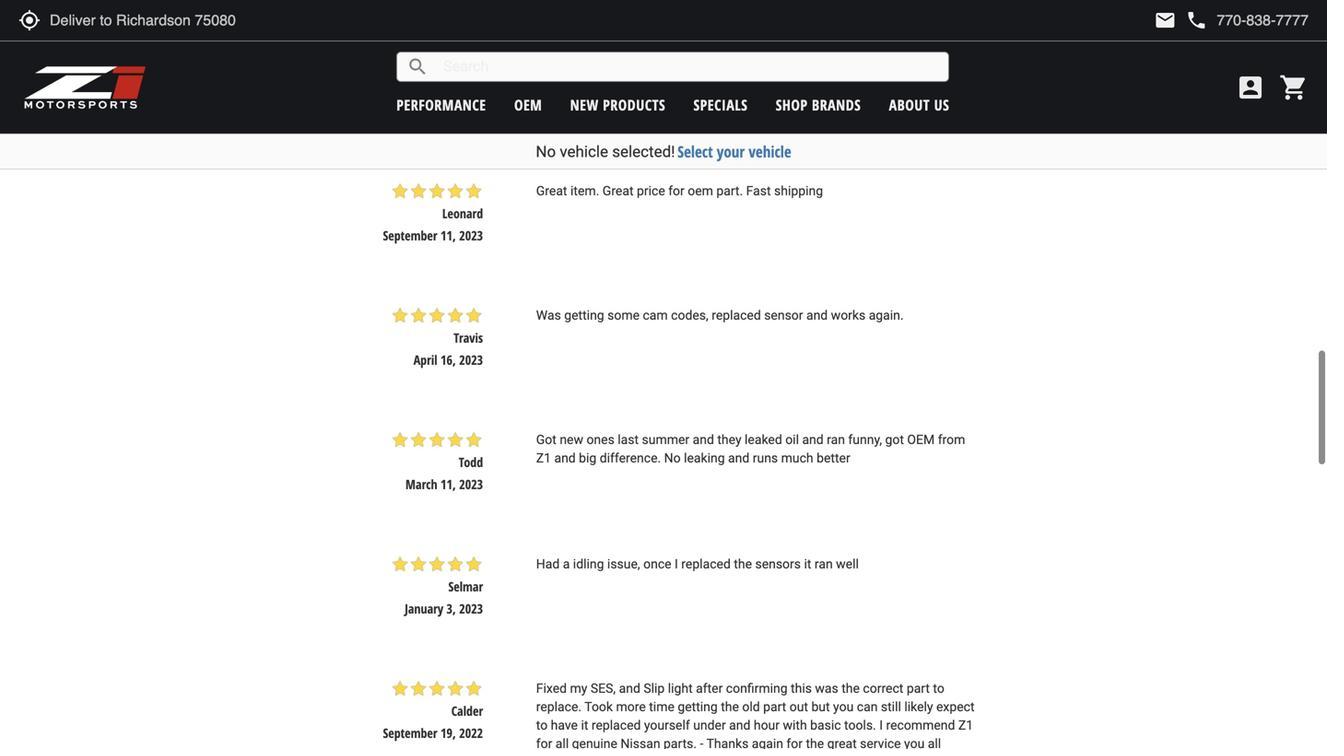 Task type: describe. For each thing, give the bounding box(es) containing it.
my_location
[[18, 9, 41, 31]]

star star star star star todd march 11, 2023
[[391, 431, 483, 493]]

january
[[405, 600, 443, 617]]

i inside fixed my ses, and slip light after confirming this was the correct part to replace. took more time getting the old part out but you can still likely expect to have it replaced yourself under and hour with basic tools. i recommend z1 for all genuine nissan parts. - thanks again for the great service you
[[880, 718, 883, 733]]

and up leaking
[[693, 432, 714, 447]]

thanks
[[707, 736, 749, 749]]

11, for star star star star star leonard september 11, 2023
[[441, 227, 456, 244]]

about us link
[[889, 95, 950, 115]]

item.
[[571, 183, 599, 199]]

performance link
[[397, 95, 486, 115]]

no inside no vehicle selected! select your vehicle
[[536, 142, 556, 161]]

todd
[[459, 453, 483, 471]]

had a idling issue, once i replaced the sensors it ran well
[[536, 557, 859, 572]]

great
[[827, 736, 857, 749]]

tools.
[[844, 718, 876, 733]]

1 horizontal spatial to
[[933, 681, 945, 696]]

your
[[717, 141, 745, 162]]

september for star star star star star leonard september 11, 2023
[[383, 227, 437, 244]]

performance
[[397, 95, 486, 115]]

1 vertical spatial replaced
[[681, 557, 731, 572]]

some
[[608, 308, 640, 323]]

2,
[[447, 102, 456, 120]]

the left old
[[721, 700, 739, 715]]

16,
[[441, 351, 456, 369]]

and left the big
[[554, 451, 576, 466]]

november
[[391, 102, 443, 120]]

have
[[551, 718, 578, 733]]

more
[[616, 700, 646, 715]]

great item. great price for oem part. fast shipping
[[536, 183, 823, 199]]

ones
[[587, 432, 615, 447]]

2 horizontal spatial for
[[787, 736, 803, 749]]

oem link
[[514, 95, 542, 115]]

and up more
[[619, 681, 640, 696]]

and up thanks
[[729, 718, 751, 733]]

well
[[836, 557, 859, 572]]

fixed my ses, and slip light after confirming this was the correct part to replace. took more time getting the old part out but you can still likely expect to have it replaced yourself under and hour with basic tools. i recommend z1 for all genuine nissan parts. - thanks again for the great service you 
[[536, 681, 975, 749]]

under
[[693, 718, 726, 733]]

hour
[[754, 718, 780, 733]]

new products link
[[570, 95, 666, 115]]

service
[[860, 736, 901, 749]]

brands
[[812, 95, 861, 115]]

yourself
[[644, 718, 690, 733]]

and right oil
[[802, 432, 824, 447]]

z1 motorsports logo image
[[23, 65, 147, 111]]

the right was at right bottom
[[842, 681, 860, 696]]

the left sensors
[[734, 557, 752, 572]]

new products
[[570, 95, 666, 115]]

got new ones last summer and they leaked oil and ran funny, got oem from z1 and big difference. no leaking and runs much better
[[536, 432, 965, 466]]

ran for star star star star star selmar january 3, 2023
[[815, 557, 833, 572]]

2023 for star star star star star travis april 16, 2023
[[459, 351, 483, 369]]

confirming
[[726, 681, 788, 696]]

replaced inside fixed my ses, and slip light after confirming this was the correct part to replace. took more time getting the old part out but you can still likely expect to have it replaced yourself under and hour with basic tools. i recommend z1 for all genuine nissan parts. - thanks again for the great service you
[[592, 718, 641, 733]]

again.
[[869, 308, 904, 323]]

leonard
[[442, 205, 483, 222]]

a
[[563, 557, 570, 572]]

march
[[406, 476, 437, 493]]

oem
[[688, 183, 713, 199]]

mail link
[[1154, 9, 1176, 31]]

sensors
[[755, 557, 801, 572]]

and left works
[[806, 308, 828, 323]]

correct
[[863, 681, 904, 696]]

big
[[579, 451, 597, 466]]

0 horizontal spatial you
[[833, 700, 854, 715]]

leaking
[[684, 451, 725, 466]]

fast
[[746, 183, 771, 199]]

genuine
[[572, 736, 618, 749]]

shopping_cart link
[[1275, 73, 1309, 102]]

vehicle inside no vehicle selected! select your vehicle
[[560, 142, 608, 161]]

z1 inside got new ones last summer and they leaked oil and ran funny, got oem from z1 and big difference. no leaking and runs much better
[[536, 451, 551, 466]]

took
[[585, 700, 613, 715]]

shop brands
[[776, 95, 861, 115]]

search
[[407, 56, 429, 78]]

last
[[618, 432, 639, 447]]

it inside fixed my ses, and slip light after confirming this was the correct part to replace. took more time getting the old part out but you can still likely expect to have it replaced yourself under and hour with basic tools. i recommend z1 for all genuine nissan parts. - thanks again for the great service you
[[581, 718, 588, 733]]

ses,
[[591, 681, 616, 696]]

was getting some cam codes, replaced sensor and works again.
[[536, 308, 904, 323]]

expect
[[936, 700, 975, 715]]

old
[[742, 700, 760, 715]]

star star star star star leonard september 11, 2023
[[383, 182, 483, 244]]

no inside got new ones last summer and they leaked oil and ran funny, got oem from z1 and big difference. no leaking and runs much better
[[664, 451, 681, 466]]

select
[[678, 141, 713, 162]]

0 vertical spatial i
[[675, 557, 678, 572]]

calder
[[451, 702, 483, 720]]

z1 inside fixed my ses, and slip light after confirming this was the correct part to replace. took more time getting the old part out but you can still likely expect to have it replaced yourself under and hour with basic tools. i recommend z1 for all genuine nissan parts. - thanks again for the great service you
[[958, 718, 973, 733]]

0 vertical spatial new
[[570, 95, 599, 115]]

0 horizontal spatial oem
[[514, 95, 542, 115]]

shopping_cart
[[1279, 73, 1309, 102]]

much
[[781, 451, 814, 466]]

star star star star star marco november 2, 2023
[[391, 57, 483, 120]]

codes,
[[671, 308, 709, 323]]

the down 'basic'
[[806, 736, 824, 749]]

0 horizontal spatial for
[[536, 736, 552, 749]]



Task type: vqa. For each thing, say whether or not it's contained in the screenshot.


Task type: locate. For each thing, give the bounding box(es) containing it.
1 great from the left
[[536, 183, 567, 199]]

to left have
[[536, 718, 548, 733]]

shop brands link
[[776, 95, 861, 115]]

star star star star star calder september 19, 2022
[[383, 680, 483, 742]]

0 horizontal spatial getting
[[564, 308, 604, 323]]

ran left the well
[[815, 557, 833, 572]]

the
[[734, 557, 752, 572], [842, 681, 860, 696], [721, 700, 739, 715], [806, 736, 824, 749]]

light
[[668, 681, 693, 696]]

0 vertical spatial to
[[933, 681, 945, 696]]

1 september from the top
[[383, 227, 437, 244]]

got
[[885, 432, 904, 447]]

phone link
[[1186, 9, 1309, 31]]

it right sensors
[[804, 557, 812, 572]]

no down oem "link"
[[536, 142, 556, 161]]

0 vertical spatial z1
[[536, 451, 551, 466]]

2023 for star star star star star marco november 2, 2023
[[459, 102, 483, 120]]

oem right "marco"
[[514, 95, 542, 115]]

slip
[[644, 681, 665, 696]]

3,
[[447, 600, 456, 617]]

shipping
[[774, 183, 823, 199]]

vehicle
[[749, 141, 791, 162], [560, 142, 608, 161]]

1 vertical spatial z1
[[958, 718, 973, 733]]

5 2023 from the top
[[459, 600, 483, 617]]

out
[[790, 700, 808, 715]]

2023 right 2,
[[459, 102, 483, 120]]

great
[[536, 183, 567, 199], [603, 183, 634, 199]]

with
[[783, 718, 807, 733]]

september inside 'star star star star star calder september 19, 2022'
[[383, 724, 437, 742]]

they
[[717, 432, 742, 447]]

idling
[[573, 557, 604, 572]]

for
[[668, 183, 685, 199], [536, 736, 552, 749], [787, 736, 803, 749]]

about
[[889, 95, 930, 115]]

getting right was
[[564, 308, 604, 323]]

for left oem
[[668, 183, 685, 199]]

oem inside got new ones last summer and they leaked oil and ran funny, got oem from z1 and big difference. no leaking and runs much better
[[907, 432, 935, 447]]

sensor
[[764, 308, 803, 323]]

account_box link
[[1231, 73, 1270, 102]]

0 vertical spatial oem
[[514, 95, 542, 115]]

11, down the leonard
[[441, 227, 456, 244]]

shop
[[776, 95, 808, 115]]

0 vertical spatial september
[[383, 227, 437, 244]]

i right once
[[675, 557, 678, 572]]

fixed
[[536, 681, 567, 696]]

oil
[[785, 432, 799, 447]]

september for star star star star star calder september 19, 2022
[[383, 724, 437, 742]]

getting inside fixed my ses, and slip light after confirming this was the correct part to replace. took more time getting the old part out but you can still likely expect to have it replaced yourself under and hour with basic tools. i recommend z1 for all genuine nissan parts. - thanks again for the great service you
[[678, 700, 718, 715]]

0 horizontal spatial great
[[536, 183, 567, 199]]

for left 'all'
[[536, 736, 552, 749]]

price
[[637, 183, 665, 199]]

0 vertical spatial ran
[[827, 432, 845, 447]]

0 vertical spatial 11,
[[441, 227, 456, 244]]

2023 down todd
[[459, 476, 483, 493]]

it up genuine
[[581, 718, 588, 733]]

vehicle right your
[[749, 141, 791, 162]]

0 horizontal spatial no
[[536, 142, 556, 161]]

0 vertical spatial replaced
[[712, 308, 761, 323]]

2023 down travis
[[459, 351, 483, 369]]

mail
[[1154, 9, 1176, 31]]

funny,
[[848, 432, 882, 447]]

0 vertical spatial getting
[[564, 308, 604, 323]]

2023 for star star star star star leonard september 11, 2023
[[459, 227, 483, 244]]

nissan
[[621, 736, 660, 749]]

1 horizontal spatial getting
[[678, 700, 718, 715]]

z1 down got
[[536, 451, 551, 466]]

4 2023 from the top
[[459, 476, 483, 493]]

2 great from the left
[[603, 183, 634, 199]]

no
[[536, 142, 556, 161], [664, 451, 681, 466]]

phone
[[1186, 9, 1208, 31]]

1 vertical spatial getting
[[678, 700, 718, 715]]

1 horizontal spatial you
[[904, 736, 925, 749]]

my
[[570, 681, 587, 696]]

0 horizontal spatial to
[[536, 718, 548, 733]]

1 vertical spatial to
[[536, 718, 548, 733]]

1 vertical spatial it
[[581, 718, 588, 733]]

replaced right codes,
[[712, 308, 761, 323]]

1 vertical spatial new
[[560, 432, 583, 447]]

11, for star star star star star todd march 11, 2023
[[441, 476, 456, 493]]

this
[[791, 681, 812, 696]]

to
[[933, 681, 945, 696], [536, 718, 548, 733]]

leaked
[[745, 432, 782, 447]]

0 vertical spatial part
[[907, 681, 930, 696]]

replaced down more
[[592, 718, 641, 733]]

2023 for star star star star star todd march 11, 2023
[[459, 476, 483, 493]]

september inside star star star star star leonard september 11, 2023
[[383, 227, 437, 244]]

1 horizontal spatial great
[[603, 183, 634, 199]]

2023 inside star star star star star marco november 2, 2023
[[459, 102, 483, 120]]

2023 down the leonard
[[459, 227, 483, 244]]

1 vertical spatial ran
[[815, 557, 833, 572]]

likely
[[905, 700, 933, 715]]

1 vertical spatial oem
[[907, 432, 935, 447]]

issue,
[[607, 557, 640, 572]]

2023 inside 'star star star star star selmar january 3, 2023'
[[459, 600, 483, 617]]

new inside got new ones last summer and they leaked oil and ran funny, got oem from z1 and big difference. no leaking and runs much better
[[560, 432, 583, 447]]

getting down the after
[[678, 700, 718, 715]]

better
[[817, 451, 850, 466]]

0 horizontal spatial part
[[763, 700, 786, 715]]

Search search field
[[429, 53, 949, 81]]

replace.
[[536, 700, 582, 715]]

2 2023 from the top
[[459, 227, 483, 244]]

new
[[570, 95, 599, 115], [560, 432, 583, 447]]

1 2023 from the top
[[459, 102, 483, 120]]

1 horizontal spatial z1
[[958, 718, 973, 733]]

basic
[[810, 718, 841, 733]]

0 horizontal spatial i
[[675, 557, 678, 572]]

great left "price"
[[603, 183, 634, 199]]

1 horizontal spatial vehicle
[[749, 141, 791, 162]]

1 vertical spatial 11,
[[441, 476, 456, 493]]

and
[[806, 308, 828, 323], [693, 432, 714, 447], [802, 432, 824, 447], [554, 451, 576, 466], [728, 451, 750, 466], [619, 681, 640, 696], [729, 718, 751, 733]]

2 vertical spatial replaced
[[592, 718, 641, 733]]

replaced
[[712, 308, 761, 323], [681, 557, 731, 572], [592, 718, 641, 733]]

no vehicle selected! select your vehicle
[[536, 141, 791, 162]]

specials link
[[694, 95, 748, 115]]

0 horizontal spatial it
[[581, 718, 588, 733]]

2022
[[459, 724, 483, 742]]

-
[[700, 736, 704, 749]]

mail phone
[[1154, 9, 1208, 31]]

you right but
[[833, 700, 854, 715]]

parts.
[[664, 736, 697, 749]]

ran inside got new ones last summer and they leaked oil and ran funny, got oem from z1 and big difference. no leaking and runs much better
[[827, 432, 845, 447]]

0 vertical spatial you
[[833, 700, 854, 715]]

z1 down expect
[[958, 718, 973, 733]]

0 vertical spatial no
[[536, 142, 556, 161]]

1 horizontal spatial no
[[664, 451, 681, 466]]

products
[[603, 95, 666, 115]]

us
[[934, 95, 950, 115]]

1 vertical spatial part
[[763, 700, 786, 715]]

2023 inside star star star star star todd march 11, 2023
[[459, 476, 483, 493]]

star star star star star travis april 16, 2023
[[391, 306, 483, 369]]

0 horizontal spatial z1
[[536, 451, 551, 466]]

2023 right 3,
[[459, 600, 483, 617]]

1 horizontal spatial it
[[804, 557, 812, 572]]

you
[[833, 700, 854, 715], [904, 736, 925, 749]]

from
[[938, 432, 965, 447]]

and down they
[[728, 451, 750, 466]]

oem
[[514, 95, 542, 115], [907, 432, 935, 447]]

works
[[831, 308, 866, 323]]

selmar
[[448, 578, 483, 595]]

2023 inside star star star star star travis april 16, 2023
[[459, 351, 483, 369]]

once
[[643, 557, 672, 572]]

2023 inside star star star star star leonard september 11, 2023
[[459, 227, 483, 244]]

0 horizontal spatial vehicle
[[560, 142, 608, 161]]

selected!
[[612, 142, 675, 161]]

1 horizontal spatial part
[[907, 681, 930, 696]]

getting
[[564, 308, 604, 323], [678, 700, 718, 715]]

cam
[[643, 308, 668, 323]]

you down recommend
[[904, 736, 925, 749]]

11, inside star star star star star leonard september 11, 2023
[[441, 227, 456, 244]]

travis
[[454, 329, 483, 346]]

1 horizontal spatial i
[[880, 718, 883, 733]]

oem right got at the bottom
[[907, 432, 935, 447]]

for down with
[[787, 736, 803, 749]]

2 september from the top
[[383, 724, 437, 742]]

2 11, from the top
[[441, 476, 456, 493]]

0 vertical spatial it
[[804, 557, 812, 572]]

again
[[752, 736, 783, 749]]

19,
[[441, 724, 456, 742]]

new left products
[[570, 95, 599, 115]]

great left item.
[[536, 183, 567, 199]]

1 horizontal spatial for
[[668, 183, 685, 199]]

11, inside star star star star star todd march 11, 2023
[[441, 476, 456, 493]]

new up the big
[[560, 432, 583, 447]]

replaced right once
[[681, 557, 731, 572]]

star star star star star selmar january 3, 2023
[[391, 555, 483, 617]]

11, right march
[[441, 476, 456, 493]]

account_box
[[1236, 73, 1266, 102]]

part up likely
[[907, 681, 930, 696]]

recommend
[[886, 718, 955, 733]]

part up hour
[[763, 700, 786, 715]]

i up service
[[880, 718, 883, 733]]

1 vertical spatial you
[[904, 736, 925, 749]]

ran up the better at bottom
[[827, 432, 845, 447]]

about us
[[889, 95, 950, 115]]

to up expect
[[933, 681, 945, 696]]

ran for star star star star star todd march 11, 2023
[[827, 432, 845, 447]]

1 horizontal spatial oem
[[907, 432, 935, 447]]

can
[[857, 700, 878, 715]]

1 11, from the top
[[441, 227, 456, 244]]

3 2023 from the top
[[459, 351, 483, 369]]

2023 for star star star star star selmar january 3, 2023
[[459, 600, 483, 617]]

1 vertical spatial no
[[664, 451, 681, 466]]

marco
[[451, 80, 483, 98]]

no down summer
[[664, 451, 681, 466]]

all
[[556, 736, 569, 749]]

1 vertical spatial september
[[383, 724, 437, 742]]

but
[[812, 700, 830, 715]]

summer
[[642, 432, 690, 447]]

1 vertical spatial i
[[880, 718, 883, 733]]

runs
[[753, 451, 778, 466]]

vehicle up item.
[[560, 142, 608, 161]]

specials
[[694, 95, 748, 115]]



